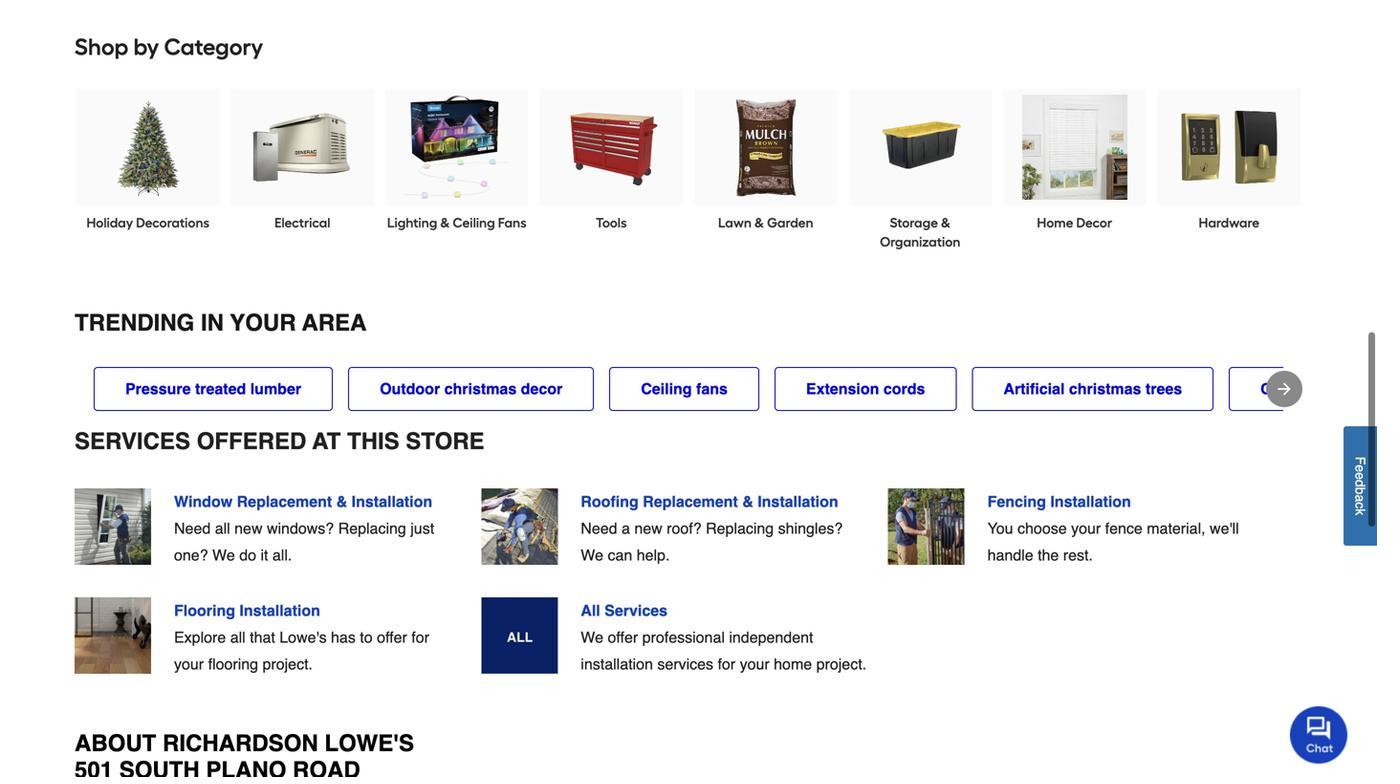 Task type: locate. For each thing, give the bounding box(es) containing it.
holiday
[[87, 215, 133, 231]]

hardware image
[[1177, 95, 1282, 200]]

storage & organization list item
[[849, 89, 992, 252]]

0 horizontal spatial offer
[[377, 629, 407, 647]]

need inside roofing replacement & installation need a new roof? replacing shingles? we can help.
[[581, 520, 617, 538]]

all down window
[[215, 520, 230, 538]]

your down independent
[[740, 656, 770, 673]]

2 christmas from the left
[[1069, 380, 1141, 398]]

holiday decorations image
[[95, 95, 201, 200]]

d
[[1353, 480, 1368, 487]]

new
[[234, 520, 263, 538], [634, 520, 662, 538]]

roofing replacement & installation need a new roof? replacing shingles? we can help.
[[581, 493, 843, 564]]

2 replacing from the left
[[706, 520, 774, 538]]

this
[[347, 428, 399, 455]]

store
[[406, 428, 484, 455]]

rest.
[[1063, 547, 1093, 564]]

1 replacement from the left
[[237, 493, 332, 511]]

1 christmas from the left
[[444, 380, 517, 398]]

fencing installation image
[[888, 489, 965, 565]]

0 vertical spatial lowe's
[[280, 629, 327, 647]]

new inside window replacement & installation need all new windows? replacing just one? we do it all.
[[234, 520, 263, 538]]

1 vertical spatial services
[[605, 602, 668, 620]]

replacing left the just
[[338, 520, 406, 538]]

1 horizontal spatial project.
[[816, 656, 867, 673]]

we inside the all services we offer professional independent installation services for your home project.
[[581, 629, 604, 647]]

a
[[1353, 495, 1368, 502], [622, 520, 630, 538]]

storage & organization link
[[849, 213, 992, 252]]

need inside window replacement & installation need all new windows? replacing just one? we do it all.
[[174, 520, 211, 538]]

1 horizontal spatial christmas
[[1069, 380, 1141, 398]]

window replacement & installation need all new windows? replacing just one? we do it all.
[[174, 493, 434, 564]]

1 vertical spatial a
[[622, 520, 630, 538]]

project. right home
[[816, 656, 867, 673]]

0 vertical spatial ceiling
[[453, 215, 495, 231]]

fencing installation link
[[988, 489, 1265, 516]]

window replacement & installation image
[[75, 489, 151, 565]]

your inside flooring installation explore all that lowe's has to offer for your flooring project.
[[174, 656, 204, 673]]

replacement
[[237, 493, 332, 511], [643, 493, 738, 511]]

installation up the that
[[240, 602, 320, 620]]

0 horizontal spatial need
[[174, 520, 211, 538]]

&
[[440, 215, 450, 231], [755, 215, 764, 231], [941, 215, 951, 231], [336, 493, 347, 511], [742, 493, 753, 511]]

that
[[250, 629, 275, 647]]

1 vertical spatial lowe's
[[325, 731, 414, 757]]

roof?
[[667, 520, 702, 538]]

project.
[[263, 656, 313, 673], [816, 656, 867, 673]]

installation up 'shingles?'
[[758, 493, 838, 511]]

christmas for outdoor
[[444, 380, 517, 398]]

installation up the just
[[352, 493, 432, 511]]

2 new from the left
[[634, 520, 662, 538]]

lowe's inside flooring installation explore all that lowe's has to offer for your flooring project.
[[280, 629, 327, 647]]

we left can
[[581, 547, 604, 564]]

2 project. from the left
[[816, 656, 867, 673]]

holiday decorations link
[[87, 213, 209, 232]]

for right to
[[411, 629, 429, 647]]

1 vertical spatial for
[[718, 656, 736, 673]]

installation inside roofing replacement & installation need a new roof? replacing shingles? we can help.
[[758, 493, 838, 511]]

offer up the installation
[[608, 629, 638, 647]]

pressure treated lumber link
[[94, 367, 333, 411]]

1 vertical spatial ceiling
[[641, 380, 692, 398]]

0 horizontal spatial a
[[622, 520, 630, 538]]

0 horizontal spatial christmas
[[444, 380, 517, 398]]

0 horizontal spatial ceiling
[[453, 215, 495, 231]]

b
[[1353, 487, 1368, 495]]

2 offer from the left
[[608, 629, 638, 647]]

services right all on the bottom of page
[[605, 602, 668, 620]]

home
[[774, 656, 812, 673]]

windows?
[[267, 520, 334, 538]]

& inside window replacement & installation need all new windows? replacing just one? we do it all.
[[336, 493, 347, 511]]

christmas inside outdoor christmas decor link
[[444, 380, 517, 398]]

services
[[657, 656, 714, 673]]

christmas inflata link
[[1229, 367, 1377, 411]]

about
[[75, 731, 156, 757]]

christmas left decor
[[444, 380, 517, 398]]

need for need all new windows? replacing just one? we do it all.
[[174, 520, 211, 538]]

for right 'services'
[[718, 656, 736, 673]]

all services we offer professional independent installation services for your home project.
[[581, 602, 867, 673]]

lawn & garden
[[718, 215, 813, 231]]

1 horizontal spatial services
[[605, 602, 668, 620]]

ceiling left 'fans'
[[453, 215, 495, 231]]

1 horizontal spatial for
[[718, 656, 736, 673]]

replacing down roofing replacement & installation link
[[706, 520, 774, 538]]

0 horizontal spatial replacement
[[237, 493, 332, 511]]

replacing inside roofing replacement & installation need a new roof? replacing shingles? we can help.
[[706, 520, 774, 538]]

your up "rest."
[[1071, 520, 1101, 538]]

we left do
[[212, 547, 235, 564]]

home decor list item
[[1003, 89, 1146, 232]]

1 horizontal spatial a
[[1353, 495, 1368, 502]]

choose
[[1018, 520, 1067, 538]]

replacement for windows?
[[237, 493, 332, 511]]

a up k
[[1353, 495, 1368, 502]]

all left the that
[[230, 629, 246, 647]]

extension cords
[[806, 380, 925, 398]]

replacement up roof?
[[643, 493, 738, 511]]

1 need from the left
[[174, 520, 211, 538]]

& for storage
[[941, 215, 951, 231]]

new up help.
[[634, 520, 662, 538]]

a for need
[[622, 520, 630, 538]]

replacing inside window replacement & installation need all new windows? replacing just one? we do it all.
[[338, 520, 406, 538]]

electrical list item
[[231, 89, 374, 232]]

extension
[[806, 380, 879, 398]]

we down all on the bottom of page
[[581, 629, 604, 647]]

1 new from the left
[[234, 520, 263, 538]]

& inside storage & organization
[[941, 215, 951, 231]]

1 horizontal spatial offer
[[608, 629, 638, 647]]

ceiling inside list item
[[453, 215, 495, 231]]

all
[[215, 520, 230, 538], [230, 629, 246, 647]]

trending
[[75, 310, 194, 336]]

e up the b
[[1353, 472, 1368, 480]]

installation
[[352, 493, 432, 511], [758, 493, 838, 511], [1050, 493, 1131, 511], [240, 602, 320, 620]]

explore
[[174, 629, 226, 647]]

installation up fence
[[1050, 493, 1131, 511]]

replacement up windows? on the left bottom of the page
[[237, 493, 332, 511]]

1 horizontal spatial your
[[740, 656, 770, 673]]

ceiling left fans
[[641, 380, 692, 398]]

decor
[[521, 380, 563, 398]]

0 horizontal spatial new
[[234, 520, 263, 538]]

1 horizontal spatial replacing
[[706, 520, 774, 538]]

need up the one?
[[174, 520, 211, 538]]

artificial christmas trees
[[1004, 380, 1182, 398]]

storage & organization
[[880, 215, 961, 250]]

fans
[[696, 380, 728, 398]]

1 horizontal spatial ceiling
[[641, 380, 692, 398]]

roofing replacement & installation link
[[581, 489, 858, 516]]

0 horizontal spatial services
[[75, 428, 190, 455]]

installation inside window replacement & installation need all new windows? replacing just one? we do it all.
[[352, 493, 432, 511]]

electrical image
[[250, 95, 355, 200]]

flooring installation image
[[75, 598, 151, 674]]

a inside roofing replacement & installation need a new roof? replacing shingles? we can help.
[[622, 520, 630, 538]]

new inside roofing replacement & installation need a new roof? replacing shingles? we can help.
[[634, 520, 662, 538]]

christmas inside artificial christmas trees link
[[1069, 380, 1141, 398]]

material,
[[1147, 520, 1206, 538]]

your down explore
[[174, 656, 204, 673]]

treated
[[195, 380, 246, 398]]

1 horizontal spatial new
[[634, 520, 662, 538]]

project. down the that
[[263, 656, 313, 673]]

christmas left trees
[[1069, 380, 1141, 398]]

services down pressure
[[75, 428, 190, 455]]

& for lighting
[[440, 215, 450, 231]]

new up do
[[234, 520, 263, 538]]

1 offer from the left
[[377, 629, 407, 647]]

tools
[[596, 215, 627, 231]]

richardson
[[163, 731, 318, 757]]

1 project. from the left
[[263, 656, 313, 673]]

replacement inside window replacement & installation need all new windows? replacing just one? we do it all.
[[237, 493, 332, 511]]

chat invite button image
[[1290, 706, 1349, 764]]

e up d
[[1353, 465, 1368, 472]]

1 horizontal spatial need
[[581, 520, 617, 538]]

ceiling fans link
[[609, 367, 759, 411]]

services offered at this store
[[75, 428, 484, 455]]

f
[[1353, 457, 1368, 465]]

flooring
[[208, 656, 258, 673]]

for
[[411, 629, 429, 647], [718, 656, 736, 673]]

0 horizontal spatial project.
[[263, 656, 313, 673]]

0 vertical spatial for
[[411, 629, 429, 647]]

we
[[212, 547, 235, 564], [581, 547, 604, 564], [581, 629, 604, 647]]

replacement inside roofing replacement & installation need a new roof? replacing shingles? we can help.
[[643, 493, 738, 511]]

0 horizontal spatial your
[[174, 656, 204, 673]]

a up can
[[622, 520, 630, 538]]

tools list item
[[540, 89, 683, 232]]

to
[[360, 629, 373, 647]]

can
[[608, 547, 632, 564]]

fence
[[1105, 520, 1143, 538]]

installation
[[581, 656, 653, 673]]

0 vertical spatial a
[[1353, 495, 1368, 502]]

christmas
[[444, 380, 517, 398], [1069, 380, 1141, 398]]

1 vertical spatial all
[[230, 629, 246, 647]]

2 horizontal spatial your
[[1071, 520, 1101, 538]]

offer right to
[[377, 629, 407, 647]]

0 horizontal spatial for
[[411, 629, 429, 647]]

0 vertical spatial all
[[215, 520, 230, 538]]

ceiling inside "link"
[[641, 380, 692, 398]]

lumber
[[250, 380, 301, 398]]

1 replacing from the left
[[338, 520, 406, 538]]

all.
[[272, 547, 292, 564]]

2 need from the left
[[581, 520, 617, 538]]

1 horizontal spatial replacement
[[643, 493, 738, 511]]

need down roofing
[[581, 520, 617, 538]]

a for b
[[1353, 495, 1368, 502]]

2 replacement from the left
[[643, 493, 738, 511]]

a inside button
[[1353, 495, 1368, 502]]

0 horizontal spatial replacing
[[338, 520, 406, 538]]

storage & organization image
[[868, 95, 973, 200]]

home
[[1037, 215, 1073, 231]]

area
[[302, 310, 367, 336]]

1 e from the top
[[1353, 465, 1368, 472]]

lawn & garden list item
[[694, 89, 837, 232]]



Task type: describe. For each thing, give the bounding box(es) containing it.
lighting & ceiling fans link
[[387, 213, 527, 232]]

do
[[239, 547, 256, 564]]

extension cords link
[[775, 367, 957, 411]]

f e e d b a c k button
[[1344, 426, 1377, 546]]

we inside roofing replacement & installation need a new roof? replacing shingles? we can help.
[[581, 547, 604, 564]]

replacing for roof?
[[706, 520, 774, 538]]

f e e d b a c k
[[1353, 457, 1368, 516]]

lighting & ceiling fans
[[387, 215, 527, 231]]

about richardson lowe's
[[75, 731, 414, 757]]

installation inside fencing installation you choose your fence material, we'll handle the rest.
[[1050, 493, 1131, 511]]

you
[[988, 520, 1013, 538]]

help.
[[637, 547, 670, 564]]

replacing for windows?
[[338, 520, 406, 538]]

home decor link
[[1037, 213, 1112, 232]]

roofing replacement & installation image
[[481, 489, 558, 565]]

has
[[331, 629, 356, 647]]

outdoor christmas decor
[[380, 380, 563, 398]]

decorations
[[136, 215, 209, 231]]

new for roof?
[[634, 520, 662, 538]]

offer inside flooring installation explore all that lowe's has to offer for your flooring project.
[[377, 629, 407, 647]]

one?
[[174, 547, 208, 564]]

fencing installation you choose your fence material, we'll handle the rest.
[[988, 493, 1239, 564]]

christmas inflata
[[1261, 380, 1377, 398]]

we inside window replacement & installation need all new windows? replacing just one? we do it all.
[[212, 547, 235, 564]]

by
[[134, 33, 159, 61]]

ceiling fans
[[641, 380, 728, 398]]

hardware
[[1199, 215, 1260, 231]]

shop by category
[[75, 33, 263, 61]]

& for lawn
[[755, 215, 764, 231]]

trees
[[1146, 380, 1182, 398]]

christmas for artificial
[[1069, 380, 1141, 398]]

flooring installation link
[[174, 598, 451, 625]]

inflata
[[1340, 380, 1377, 398]]

decor
[[1076, 215, 1112, 231]]

lighting
[[387, 215, 437, 231]]

artificial christmas trees link
[[972, 367, 1214, 411]]

home decor image
[[1022, 95, 1127, 200]]

shop
[[75, 33, 129, 61]]

at
[[312, 428, 341, 455]]

new for windows?
[[234, 520, 263, 538]]

all services link
[[581, 598, 858, 625]]

installation inside flooring installation explore all that lowe's has to offer for your flooring project.
[[240, 602, 320, 620]]

the
[[1038, 547, 1059, 564]]

shingles?
[[778, 520, 843, 538]]

artificial
[[1004, 380, 1065, 398]]

home decor
[[1037, 215, 1112, 231]]

0 vertical spatial services
[[75, 428, 190, 455]]

all inside flooring installation explore all that lowe's has to offer for your flooring project.
[[230, 629, 246, 647]]

need for need a new roof? replacing shingles? we can help.
[[581, 520, 617, 538]]

tools image
[[559, 95, 664, 200]]

project. inside the all services we offer professional independent installation services for your home project.
[[816, 656, 867, 673]]

tools link
[[596, 213, 627, 232]]

shop by category heading
[[75, 28, 1303, 66]]

lawn & garden image
[[713, 95, 818, 200]]

pressure
[[125, 380, 191, 398]]

handle
[[988, 547, 1034, 564]]

all
[[581, 602, 600, 620]]

electrical link
[[275, 213, 330, 232]]

roofing
[[581, 493, 639, 511]]

cords
[[884, 380, 925, 398]]

lighting & ceiling fans image
[[404, 95, 510, 200]]

holiday decorations list item
[[77, 89, 219, 232]]

2 e from the top
[[1353, 472, 1368, 480]]

offered
[[197, 428, 306, 455]]

c
[[1353, 502, 1368, 509]]

independent
[[729, 629, 813, 647]]

lawn
[[718, 215, 752, 231]]

organization
[[880, 234, 961, 250]]

for inside the all services we offer professional independent installation services for your home project.
[[718, 656, 736, 673]]

lawn & garden link
[[718, 213, 813, 232]]

& inside roofing replacement & installation need a new roof? replacing shingles? we can help.
[[742, 493, 753, 511]]

just
[[411, 520, 434, 538]]

all inside window replacement & installation need all new windows? replacing just one? we do it all.
[[215, 520, 230, 538]]

replacement for roof?
[[643, 493, 738, 511]]

arrow right image
[[1275, 380, 1294, 399]]

outdoor
[[380, 380, 440, 398]]

garden
[[767, 215, 813, 231]]

storage
[[890, 215, 938, 231]]

offer inside the all services we offer professional independent installation services for your home project.
[[608, 629, 638, 647]]

category
[[164, 33, 263, 61]]

window
[[174, 493, 233, 511]]

in
[[201, 310, 224, 336]]

trending in your area
[[75, 310, 367, 336]]

outdoor christmas decor link
[[348, 367, 594, 411]]

flooring
[[174, 602, 235, 620]]

services inside the all services we offer professional independent installation services for your home project.
[[605, 602, 668, 620]]

lighting & ceiling fans list item
[[385, 89, 528, 232]]

project. inside flooring installation explore all that lowe's has to offer for your flooring project.
[[263, 656, 313, 673]]

hardware link
[[1199, 213, 1260, 232]]

your inside the all services we offer professional independent installation services for your home project.
[[740, 656, 770, 673]]

professional
[[642, 629, 725, 647]]

k
[[1353, 509, 1368, 516]]

all services image
[[481, 598, 558, 674]]

window replacement & installation link
[[174, 489, 451, 516]]

hardware list item
[[1158, 89, 1301, 232]]

your inside fencing installation you choose your fence material, we'll handle the rest.
[[1071, 520, 1101, 538]]

holiday decorations
[[87, 215, 209, 231]]

pressure treated lumber
[[125, 380, 301, 398]]

flooring installation explore all that lowe's has to offer for your flooring project.
[[174, 602, 429, 673]]

fans
[[498, 215, 527, 231]]

we'll
[[1210, 520, 1239, 538]]

for inside flooring installation explore all that lowe's has to offer for your flooring project.
[[411, 629, 429, 647]]



Task type: vqa. For each thing, say whether or not it's contained in the screenshot.
Need associated with Need a new roof? Replacing shingles? We can help.
yes



